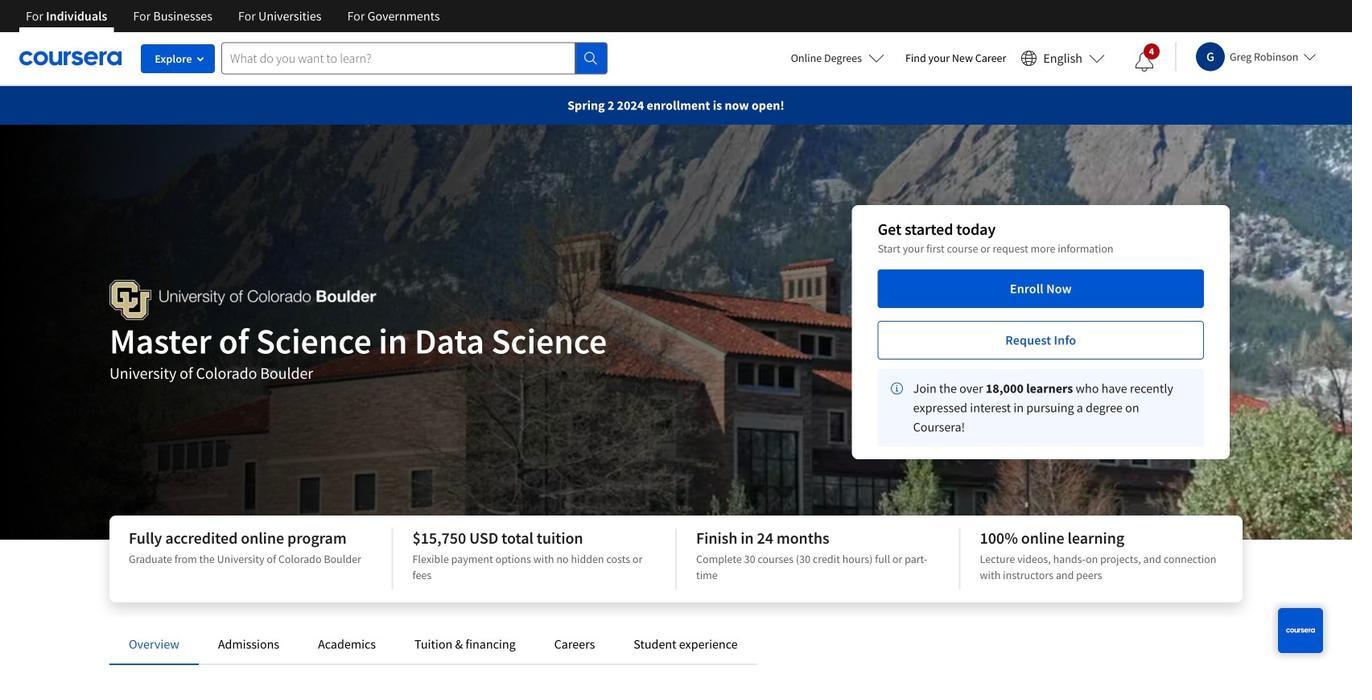 Task type: describe. For each thing, give the bounding box(es) containing it.
university of colorado boulder logo image
[[110, 280, 376, 320]]



Task type: vqa. For each thing, say whether or not it's contained in the screenshot.
the Coursera image on the top left of page
yes



Task type: locate. For each thing, give the bounding box(es) containing it.
banner navigation
[[13, 0, 453, 32]]

coursera image
[[19, 45, 122, 71]]

None search field
[[221, 42, 608, 74]]

What do you want to learn? text field
[[221, 42, 576, 74]]



